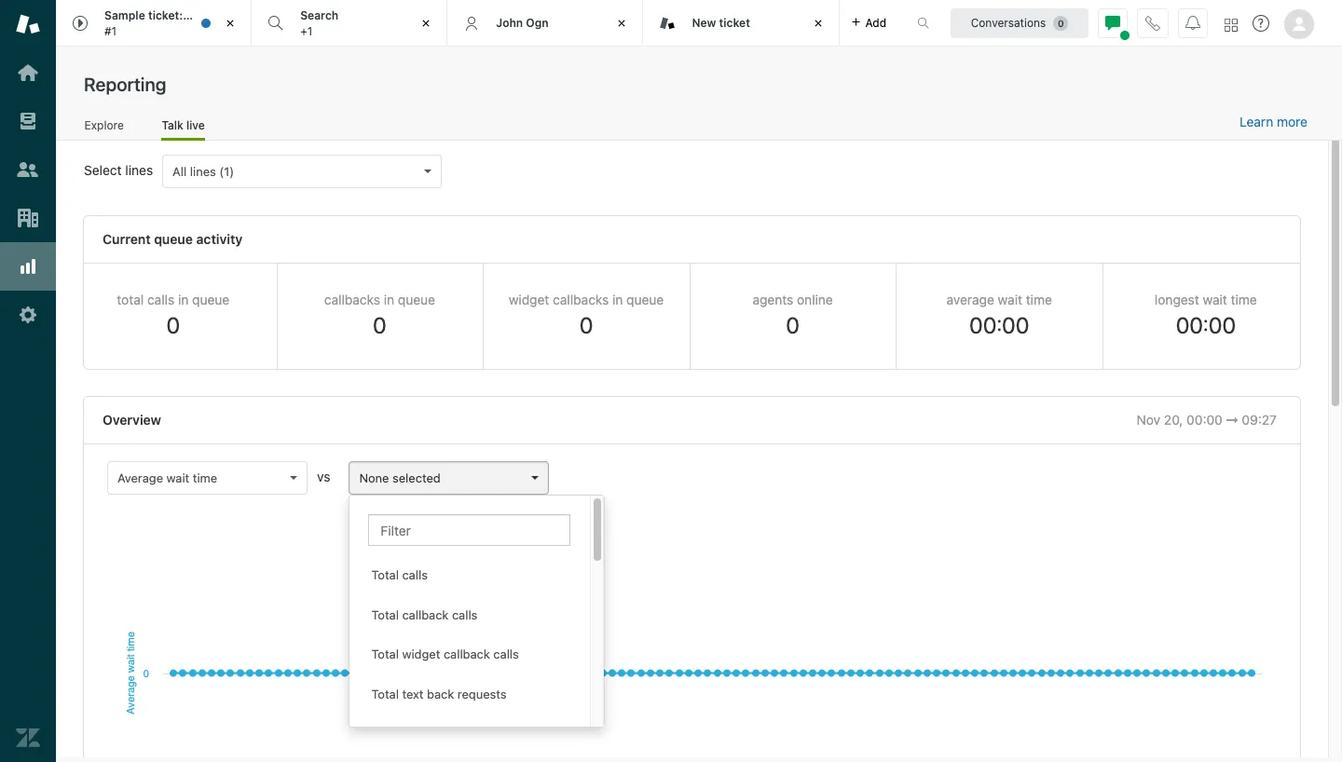 Task type: vqa. For each thing, say whether or not it's contained in the screenshot.
'Shared' in the left top of the page
no



Task type: describe. For each thing, give the bounding box(es) containing it.
close image for john ogn tab
[[613, 14, 631, 33]]

ogn
[[526, 16, 549, 30]]

talk live link
[[162, 118, 205, 141]]

more
[[1277, 114, 1308, 130]]

add button
[[839, 0, 898, 46]]

explore link
[[84, 118, 124, 138]]

views image
[[16, 109, 40, 133]]

admin image
[[16, 303, 40, 327]]

organizations image
[[16, 206, 40, 230]]

1 close image from the left
[[221, 14, 240, 33]]

meet
[[186, 8, 213, 22]]

#1
[[104, 24, 117, 38]]

learn
[[1240, 114, 1273, 130]]

+1
[[300, 24, 312, 38]]

tab containing sample ticket: meet the ticket
[[56, 0, 268, 47]]

new
[[692, 16, 716, 30]]

search +1
[[300, 8, 339, 38]]

notifications image
[[1185, 15, 1200, 30]]

search
[[300, 8, 339, 22]]

tabs tab list
[[56, 0, 898, 47]]

new ticket tab
[[643, 0, 839, 47]]

conversations
[[971, 15, 1046, 29]]

john
[[496, 16, 523, 30]]

live
[[186, 118, 205, 132]]

talk
[[162, 118, 183, 132]]

ticket inside tab
[[719, 16, 750, 30]]



Task type: locate. For each thing, give the bounding box(es) containing it.
1 tab from the left
[[56, 0, 268, 47]]

ticket
[[237, 8, 268, 22], [719, 16, 750, 30]]

close image left john
[[417, 14, 435, 33]]

add
[[865, 15, 886, 29]]

close image inside new ticket tab
[[809, 14, 827, 33]]

zendesk image
[[16, 726, 40, 750]]

ticket right new on the top right of page
[[719, 16, 750, 30]]

the
[[216, 8, 234, 22]]

ticket inside sample ticket: meet the ticket #1
[[237, 8, 268, 22]]

customers image
[[16, 158, 40, 182]]

learn more link
[[1240, 114, 1308, 130]]

tab containing search
[[252, 0, 448, 47]]

sample
[[104, 8, 145, 22]]

close image for new ticket tab
[[809, 14, 827, 33]]

get help image
[[1253, 15, 1269, 32]]

close image left add dropdown button at the top right of page
[[809, 14, 827, 33]]

close image for tab containing search
[[417, 14, 435, 33]]

learn more
[[1240, 114, 1308, 130]]

get started image
[[16, 61, 40, 85]]

new ticket
[[692, 16, 750, 30]]

conversations button
[[951, 8, 1089, 38]]

close image left new on the top right of page
[[613, 14, 631, 33]]

zendesk products image
[[1225, 18, 1238, 31]]

button displays agent's chat status as online. image
[[1105, 15, 1120, 30]]

talk live
[[162, 118, 205, 132]]

1 horizontal spatial ticket
[[719, 16, 750, 30]]

close image inside john ogn tab
[[613, 14, 631, 33]]

john ogn
[[496, 16, 549, 30]]

john ogn tab
[[448, 0, 643, 47]]

4 close image from the left
[[809, 14, 827, 33]]

tab
[[56, 0, 268, 47], [252, 0, 448, 47]]

close image
[[221, 14, 240, 33], [417, 14, 435, 33], [613, 14, 631, 33], [809, 14, 827, 33]]

reporting
[[84, 74, 166, 95]]

0 horizontal spatial ticket
[[237, 8, 268, 22]]

ticket right the
[[237, 8, 268, 22]]

2 close image from the left
[[417, 14, 435, 33]]

3 close image from the left
[[613, 14, 631, 33]]

ticket:
[[148, 8, 183, 22]]

reporting image
[[16, 254, 40, 279]]

2 tab from the left
[[252, 0, 448, 47]]

sample ticket: meet the ticket #1
[[104, 8, 268, 38]]

main element
[[0, 0, 56, 762]]

explore
[[84, 118, 124, 132]]

zendesk support image
[[16, 12, 40, 36]]

close image right meet
[[221, 14, 240, 33]]



